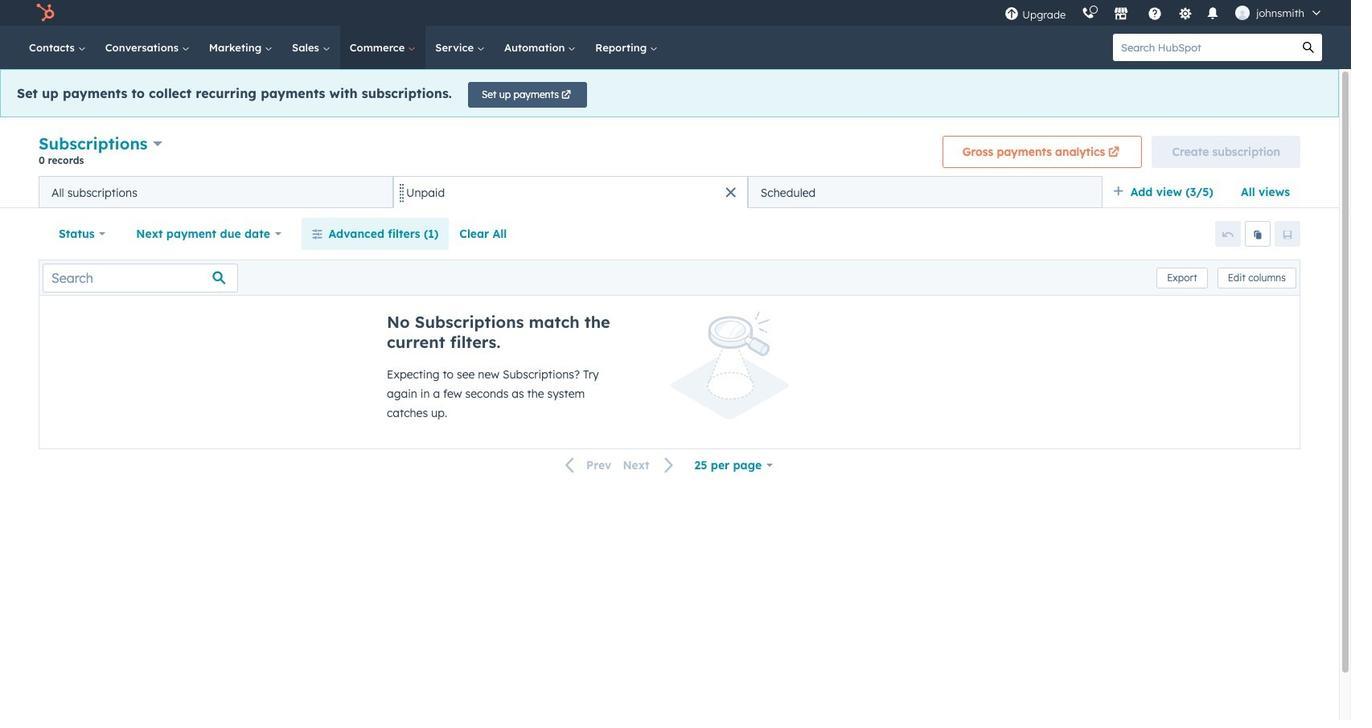 Task type: describe. For each thing, give the bounding box(es) containing it.
Search HubSpot search field
[[1113, 34, 1295, 61]]

john smith image
[[1236, 6, 1250, 20]]



Task type: locate. For each thing, give the bounding box(es) containing it.
menu
[[997, 0, 1332, 26]]

marketplaces image
[[1114, 7, 1129, 22]]

Search search field
[[43, 263, 238, 292]]

pagination navigation
[[556, 455, 684, 477]]

banner
[[39, 131, 1301, 176]]



Task type: vqa. For each thing, say whether or not it's contained in the screenshot.
The 'Garebear Orlando' image
no



